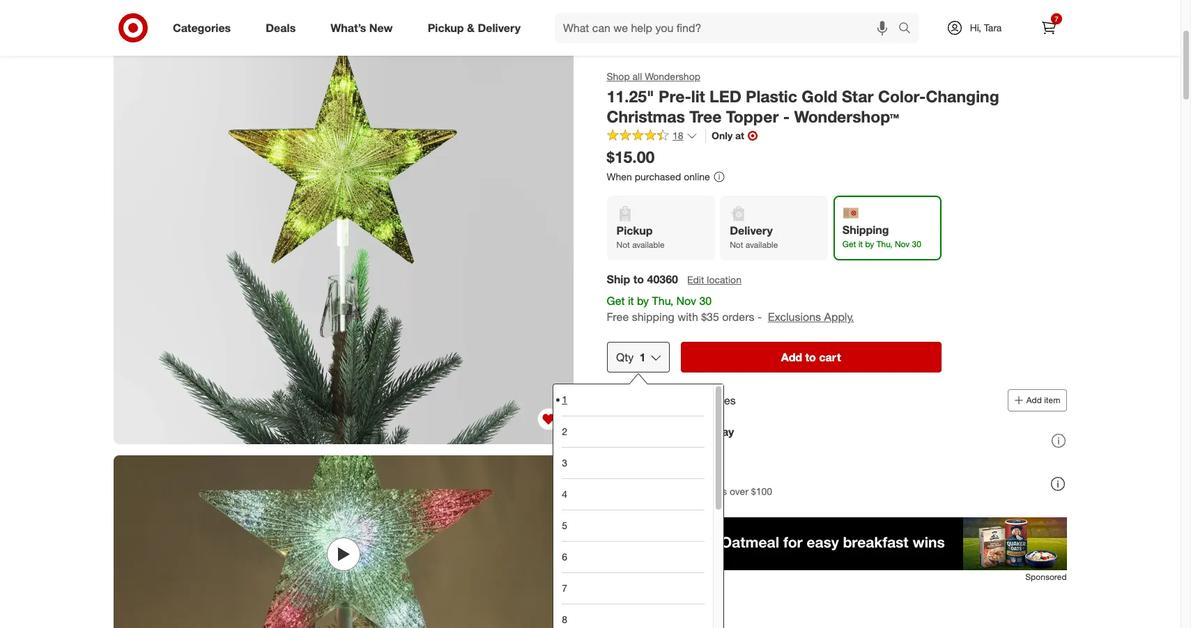 Task type: describe. For each thing, give the bounding box(es) containing it.
nov inside shipping get it by thu, nov 30
[[895, 239, 910, 250]]

delivery not available
[[730, 224, 778, 250]]

sponsored
[[1026, 572, 1067, 583]]

it inside "get it by thu, nov 30 free shipping with $35 orders - exclusions apply."
[[628, 294, 634, 308]]

to for 40360
[[634, 273, 644, 287]]

color-
[[878, 86, 926, 106]]

pickup for not
[[617, 224, 653, 238]]

delivery inside delivery not available
[[730, 224, 773, 238]]

11.25&#34; pre-lit led plastic gold star color-changing christmas tree topper - wondershop&#8482;, 1 of 10 image
[[114, 0, 574, 445]]

only
[[712, 130, 733, 142]]

5%
[[664, 425, 681, 439]]

edit location
[[688, 274, 742, 286]]

at
[[736, 130, 745, 142]]

- inside shop all wondershop 11.25" pre-lit led plastic gold star color-changing christmas tree topper - wondershop™
[[784, 106, 790, 126]]

new
[[369, 21, 393, 35]]

18 link
[[607, 129, 697, 145]]

3 link
[[562, 447, 705, 479]]

5
[[562, 520, 567, 532]]

4 link
[[562, 479, 705, 510]]

3
[[562, 457, 567, 469]]

1 2 3 4 5 6 7 8
[[562, 394, 567, 626]]

by inside shipping get it by thu, nov 30
[[866, 239, 875, 250]]

cart
[[820, 351, 841, 365]]

pickup not available
[[617, 224, 665, 250]]

search button
[[892, 13, 926, 46]]

every
[[684, 425, 712, 439]]

add for add item
[[1027, 395, 1042, 406]]

hi, tara
[[970, 22, 1002, 33]]

only at
[[712, 130, 745, 142]]

categories link
[[161, 13, 248, 43]]

deals
[[266, 21, 296, 35]]

topper
[[726, 106, 779, 126]]

christmas
[[607, 106, 685, 126]]

0 vertical spatial 1
[[639, 351, 646, 365]]

available for pickup
[[633, 240, 665, 250]]

star
[[842, 86, 874, 106]]

all
[[633, 70, 642, 82]]

edit location button
[[687, 273, 743, 288]]

6
[[562, 551, 567, 563]]

pay
[[635, 469, 654, 483]]

it inside shipping get it by thu, nov 30
[[859, 239, 863, 250]]

for
[[674, 393, 687, 407]]

8 link
[[562, 604, 705, 629]]

qty
[[616, 351, 634, 365]]

shipping
[[632, 310, 675, 324]]

get inside "get it by thu, nov 30 free shipping with $35 orders - exclusions apply."
[[607, 294, 625, 308]]

tree
[[690, 106, 722, 126]]

on
[[685, 485, 696, 497]]

4
[[562, 489, 567, 500]]

$35
[[702, 310, 720, 324]]

18
[[673, 130, 683, 142]]

with
[[635, 441, 654, 453]]

when
[[607, 171, 632, 183]]

pay over time on orders over $100
[[635, 469, 773, 497]]

when purchased online
[[607, 171, 710, 183]]

save 5% every day with redcard
[[635, 425, 734, 453]]

pickup for &
[[428, 21, 464, 35]]

40360
[[648, 273, 679, 287]]

registries
[[690, 393, 736, 407]]

advertisement region
[[607, 518, 1067, 571]]

add item
[[1027, 395, 1061, 406]]

30 inside shipping get it by thu, nov 30
[[912, 239, 922, 250]]

6 link
[[562, 542, 705, 573]]

shop all wondershop 11.25" pre-lit led plastic gold star color-changing christmas tree topper - wondershop™
[[607, 70, 1000, 126]]

online
[[684, 171, 710, 183]]

pickup & delivery link
[[416, 13, 538, 43]]

add to cart
[[781, 351, 841, 365]]

wondershop™
[[795, 106, 899, 126]]

categories
[[173, 21, 231, 35]]

get inside shipping get it by thu, nov 30
[[843, 239, 856, 250]]

$15.00
[[607, 147, 655, 167]]

&
[[467, 21, 475, 35]]

- inside "get it by thu, nov 30 free shipping with $35 orders - exclusions apply."
[[758, 310, 762, 324]]

with
[[678, 310, 699, 324]]

what's
[[331, 21, 366, 35]]

orders inside "get it by thu, nov 30 free shipping with $35 orders - exclusions apply."
[[723, 310, 755, 324]]

purchased
[[635, 171, 682, 183]]

free
[[607, 310, 629, 324]]

pickup & delivery
[[428, 21, 521, 35]]

exclusions
[[768, 310, 821, 324]]

7 link for 4 link
[[562, 573, 705, 604]]



Task type: locate. For each thing, give the bounding box(es) containing it.
pickup left the &
[[428, 21, 464, 35]]

0 horizontal spatial not
[[617, 240, 630, 250]]

add left item
[[1027, 395, 1042, 406]]

1 vertical spatial 30
[[700, 294, 712, 308]]

1 vertical spatial it
[[628, 294, 634, 308]]

-
[[784, 106, 790, 126], [758, 310, 762, 324]]

11.25&#34; pre-lit led plastic gold star color-changing christmas tree topper - wondershop&#8482;, 2 of 10, play video image
[[114, 456, 574, 629]]

2 not from the left
[[730, 240, 744, 250]]

get down shipping
[[843, 239, 856, 250]]

deals link
[[254, 13, 313, 43]]

over right the pay at right bottom
[[657, 469, 680, 483]]

exclusions apply. link
[[768, 310, 854, 324]]

1 horizontal spatial 7 link
[[1034, 13, 1064, 43]]

0 horizontal spatial add
[[781, 351, 803, 365]]

time
[[683, 469, 707, 483]]

1 horizontal spatial get
[[843, 239, 856, 250]]

0 horizontal spatial 7
[[562, 583, 567, 595]]

1 horizontal spatial to
[[806, 351, 816, 365]]

1 horizontal spatial by
[[866, 239, 875, 250]]

edit
[[688, 274, 705, 286]]

7 link right tara
[[1034, 13, 1064, 43]]

1 horizontal spatial -
[[784, 106, 790, 126]]

to right ship
[[634, 273, 644, 287]]

thu, inside shipping get it by thu, nov 30
[[877, 239, 893, 250]]

lit
[[692, 86, 705, 106]]

what's new
[[331, 21, 393, 35]]

item
[[1045, 395, 1061, 406]]

7 right tara
[[1055, 15, 1059, 23]]

1 vertical spatial pickup
[[617, 224, 653, 238]]

7 link down '5' link
[[562, 573, 705, 604]]

30
[[912, 239, 922, 250], [700, 294, 712, 308]]

thu, inside "get it by thu, nov 30 free shipping with $35 orders - exclusions apply."
[[652, 294, 674, 308]]

0 horizontal spatial to
[[634, 273, 644, 287]]

pickup inside pickup not available
[[617, 224, 653, 238]]

eligible
[[635, 393, 671, 407]]

0 vertical spatial add
[[781, 351, 803, 365]]

0 vertical spatial 7 link
[[1034, 13, 1064, 43]]

0 vertical spatial delivery
[[478, 21, 521, 35]]

pre-
[[659, 86, 692, 106]]

0 horizontal spatial -
[[758, 310, 762, 324]]

not
[[617, 240, 630, 250], [730, 240, 744, 250]]

by inside "get it by thu, nov 30 free shipping with $35 orders - exclusions apply."
[[637, 294, 649, 308]]

0 vertical spatial pickup
[[428, 21, 464, 35]]

1 horizontal spatial 1
[[639, 351, 646, 365]]

1 horizontal spatial 30
[[912, 239, 922, 250]]

plastic
[[746, 86, 798, 106]]

not inside pickup not available
[[617, 240, 630, 250]]

add for add to cart
[[781, 351, 803, 365]]

what's new link
[[319, 13, 410, 43]]

8
[[562, 614, 567, 626]]

1 available from the left
[[633, 240, 665, 250]]

changing
[[926, 86, 1000, 106]]

1 horizontal spatial add
[[1027, 395, 1042, 406]]

delivery right the &
[[478, 21, 521, 35]]

get up the free at the right
[[607, 294, 625, 308]]

What can we help you find? suggestions appear below search field
[[555, 13, 902, 43]]

0 horizontal spatial 1
[[562, 394, 567, 406]]

7 link for pickup & delivery link
[[1034, 13, 1064, 43]]

not up location
[[730, 240, 744, 250]]

add to cart button
[[681, 342, 942, 373]]

it down shipping
[[859, 239, 863, 250]]

0 vertical spatial get
[[843, 239, 856, 250]]

1 vertical spatial to
[[806, 351, 816, 365]]

0 horizontal spatial 30
[[700, 294, 712, 308]]

1 horizontal spatial over
[[730, 485, 749, 497]]

0 vertical spatial by
[[866, 239, 875, 250]]

ship to 40360
[[607, 273, 679, 287]]

1 not from the left
[[617, 240, 630, 250]]

1 vertical spatial 7
[[562, 583, 567, 595]]

to for cart
[[806, 351, 816, 365]]

it up the free at the right
[[628, 294, 634, 308]]

location
[[707, 274, 742, 286]]

0 vertical spatial thu,
[[877, 239, 893, 250]]

1 vertical spatial add
[[1027, 395, 1042, 406]]

1 vertical spatial 7 link
[[562, 573, 705, 604]]

0 vertical spatial nov
[[895, 239, 910, 250]]

0 horizontal spatial nov
[[677, 294, 697, 308]]

search
[[892, 22, 926, 36]]

to inside button
[[806, 351, 816, 365]]

led
[[710, 86, 742, 106]]

30 inside "get it by thu, nov 30 free shipping with $35 orders - exclusions apply."
[[700, 294, 712, 308]]

qty 1
[[616, 351, 646, 365]]

wondershop
[[645, 70, 701, 82]]

by up shipping
[[637, 294, 649, 308]]

0 horizontal spatial over
[[657, 469, 680, 483]]

1 up 2
[[562, 394, 567, 406]]

1 horizontal spatial pickup
[[617, 224, 653, 238]]

0 horizontal spatial pickup
[[428, 21, 464, 35]]

1 link
[[562, 385, 705, 416]]

1 vertical spatial over
[[730, 485, 749, 497]]

available for delivery
[[746, 240, 778, 250]]

available inside delivery not available
[[746, 240, 778, 250]]

2
[[562, 426, 567, 438]]

0 vertical spatial over
[[657, 469, 680, 483]]

thu, up shipping
[[652, 294, 674, 308]]

it
[[859, 239, 863, 250], [628, 294, 634, 308]]

0 horizontal spatial 7 link
[[562, 573, 705, 604]]

shop
[[607, 70, 630, 82]]

delivery up location
[[730, 224, 773, 238]]

orders right on
[[699, 485, 727, 497]]

5 link
[[562, 510, 705, 542]]

2 link
[[562, 416, 705, 447]]

orders right $35
[[723, 310, 755, 324]]

1 horizontal spatial available
[[746, 240, 778, 250]]

0 vertical spatial 30
[[912, 239, 922, 250]]

1 vertical spatial orders
[[699, 485, 727, 497]]

7 down the 6
[[562, 583, 567, 595]]

get
[[843, 239, 856, 250], [607, 294, 625, 308]]

1 vertical spatial thu,
[[652, 294, 674, 308]]

add
[[781, 351, 803, 365], [1027, 395, 1042, 406]]

add item button
[[1008, 390, 1067, 412]]

- down plastic
[[784, 106, 790, 126]]

0 horizontal spatial delivery
[[478, 21, 521, 35]]

tara
[[984, 22, 1002, 33]]

0 vertical spatial -
[[784, 106, 790, 126]]

shipping get it by thu, nov 30
[[843, 223, 922, 250]]

1 vertical spatial get
[[607, 294, 625, 308]]

to left cart
[[806, 351, 816, 365]]

redcard
[[657, 441, 696, 453]]

1 horizontal spatial thu,
[[877, 239, 893, 250]]

0 horizontal spatial by
[[637, 294, 649, 308]]

hi,
[[970, 22, 981, 33]]

0 horizontal spatial it
[[628, 294, 634, 308]]

0 vertical spatial to
[[634, 273, 644, 287]]

1 horizontal spatial nov
[[895, 239, 910, 250]]

- left the exclusions
[[758, 310, 762, 324]]

1 vertical spatial 1
[[562, 394, 567, 406]]

0 horizontal spatial thu,
[[652, 294, 674, 308]]

to
[[634, 273, 644, 287], [806, 351, 816, 365]]

not for pickup
[[617, 240, 630, 250]]

day
[[716, 425, 734, 439]]

1 vertical spatial -
[[758, 310, 762, 324]]

1 vertical spatial delivery
[[730, 224, 773, 238]]

over left $100
[[730, 485, 749, 497]]

$100
[[752, 485, 773, 497]]

1 horizontal spatial not
[[730, 240, 744, 250]]

1 horizontal spatial it
[[859, 239, 863, 250]]

not for delivery
[[730, 240, 744, 250]]

1
[[639, 351, 646, 365], [562, 394, 567, 406]]

1 vertical spatial by
[[637, 294, 649, 308]]

by
[[866, 239, 875, 250], [637, 294, 649, 308]]

not up ship
[[617, 240, 630, 250]]

0 vertical spatial it
[[859, 239, 863, 250]]

1 right 'qty'
[[639, 351, 646, 365]]

0 vertical spatial 7
[[1055, 15, 1059, 23]]

ship
[[607, 273, 631, 287]]

0 vertical spatial orders
[[723, 310, 755, 324]]

1 horizontal spatial delivery
[[730, 224, 773, 238]]

shipping
[[843, 223, 889, 237]]

2 available from the left
[[746, 240, 778, 250]]

nov inside "get it by thu, nov 30 free shipping with $35 orders - exclusions apply."
[[677, 294, 697, 308]]

gold
[[802, 86, 838, 106]]

pickup up ship to 40360
[[617, 224, 653, 238]]

1 horizontal spatial 7
[[1055, 15, 1059, 23]]

0 horizontal spatial available
[[633, 240, 665, 250]]

get it by thu, nov 30 free shipping with $35 orders - exclusions apply.
[[607, 294, 854, 324]]

by down shipping
[[866, 239, 875, 250]]

orders
[[723, 310, 755, 324], [699, 485, 727, 497]]

0 horizontal spatial get
[[607, 294, 625, 308]]

7
[[1055, 15, 1059, 23], [562, 583, 567, 595]]

thu, down shipping
[[877, 239, 893, 250]]

save
[[635, 425, 661, 439]]

not inside delivery not available
[[730, 240, 744, 250]]

add left cart
[[781, 351, 803, 365]]

orders inside pay over time on orders over $100
[[699, 485, 727, 497]]

apply.
[[825, 310, 854, 324]]

available inside pickup not available
[[633, 240, 665, 250]]

1 vertical spatial nov
[[677, 294, 697, 308]]

eligible for registries
[[635, 393, 736, 407]]

11.25"
[[607, 86, 655, 106]]

delivery inside pickup & delivery link
[[478, 21, 521, 35]]



Task type: vqa. For each thing, say whether or not it's contained in the screenshot.
left optimizes
no



